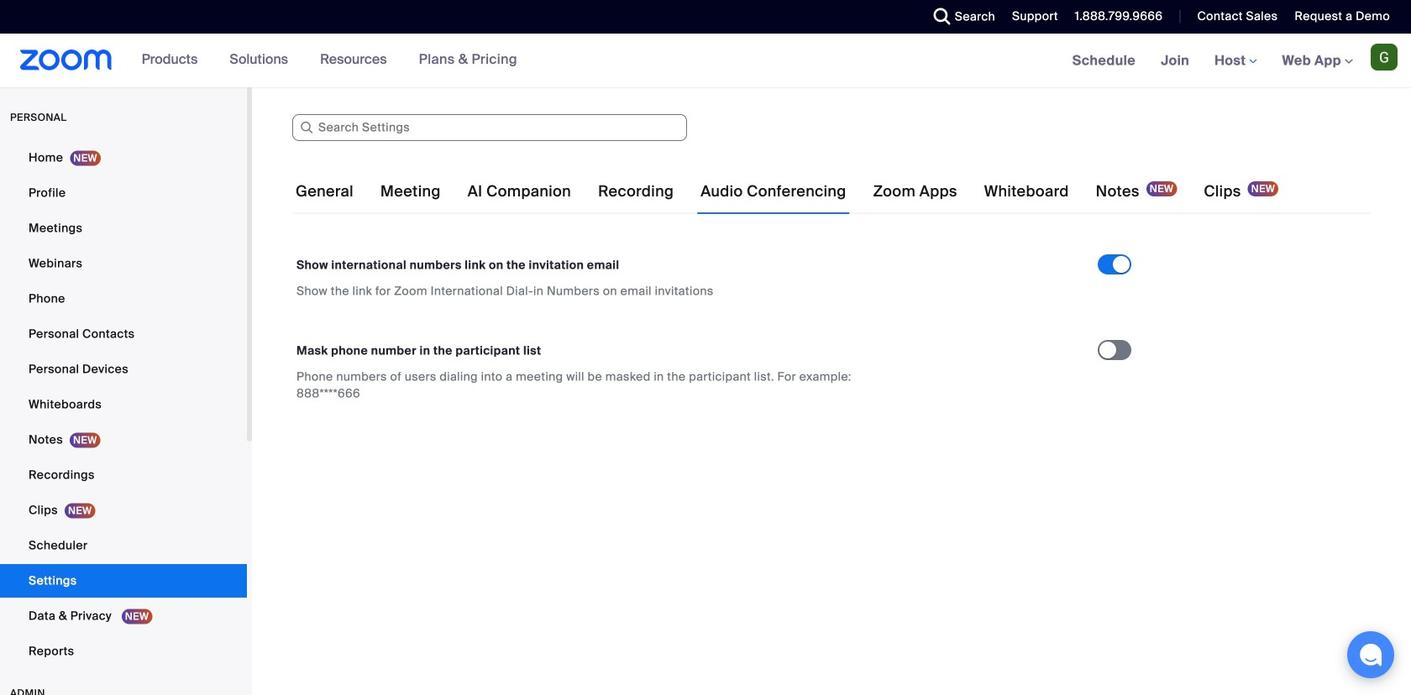 Task type: locate. For each thing, give the bounding box(es) containing it.
product information navigation
[[129, 34, 530, 87]]

open chat image
[[1359, 643, 1383, 667]]

personal menu menu
[[0, 141, 247, 670]]

banner
[[0, 34, 1411, 89]]

profile picture image
[[1371, 44, 1398, 71]]

zoom logo image
[[20, 50, 112, 71]]



Task type: describe. For each thing, give the bounding box(es) containing it.
meetings navigation
[[1060, 34, 1411, 89]]

Search Settings text field
[[292, 114, 687, 141]]

tabs of my account settings page tab list
[[292, 168, 1282, 215]]



Task type: vqa. For each thing, say whether or not it's contained in the screenshot.
rightmost Close image
no



